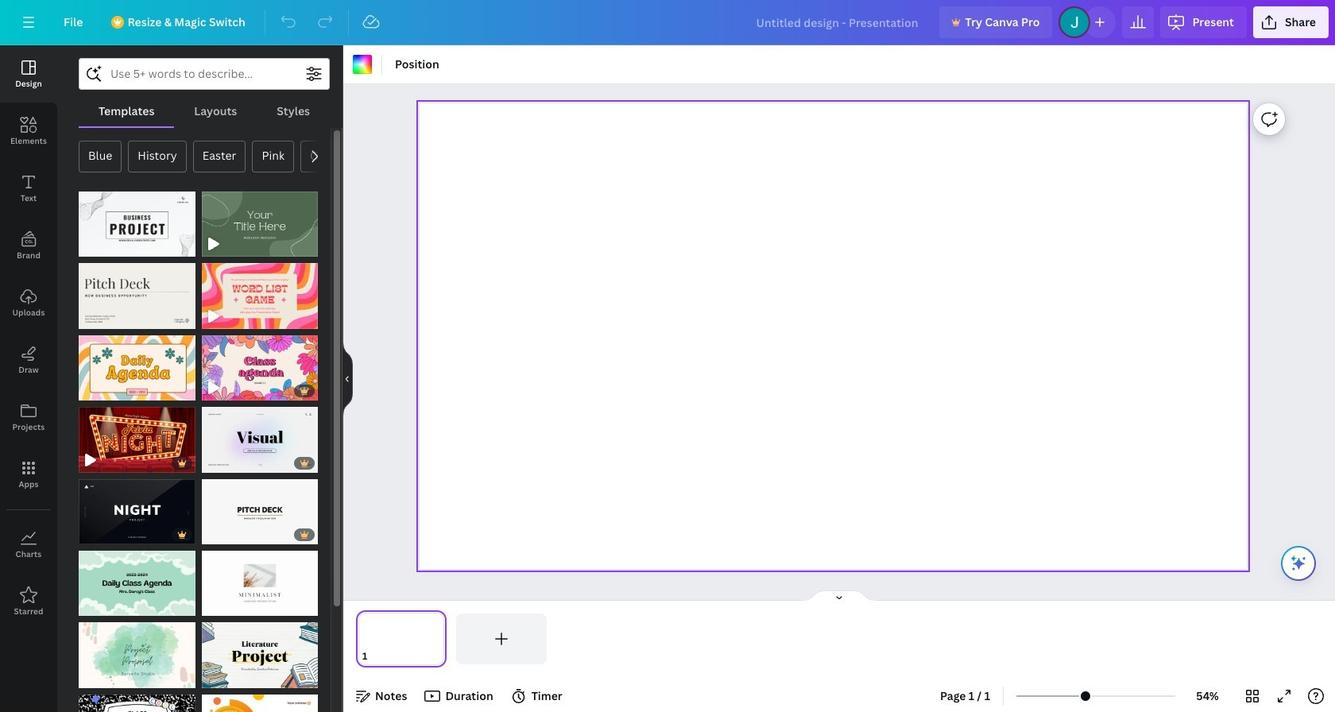 Task type: describe. For each thing, give the bounding box(es) containing it.
pink orange yellow happy hippie word list game presentation party group
[[202, 254, 318, 329]]

page 1 image
[[356, 614, 447, 665]]

Zoom button
[[1182, 684, 1234, 709]]

multicolor clouds daily class agenda template group
[[79, 541, 195, 617]]

black and gray gradient professional presentation group
[[79, 470, 195, 545]]

yellow and white modern training and development presentation group
[[202, 685, 318, 712]]

red and yellow retro bold trivia game presentation group
[[79, 398, 195, 473]]

#ffffff image
[[353, 55, 372, 74]]

cream neutral minimalist new business pitch deck presentation group
[[79, 254, 195, 329]]

green blobs basic simple presentation group
[[202, 182, 318, 257]]

white illustrative creative literature project presentation group
[[202, 613, 318, 688]]



Task type: locate. For each thing, give the bounding box(es) containing it.
modern pitch deck presentation template group
[[202, 470, 318, 545]]

beige brown minimal organic creative project presentation group
[[79, 613, 195, 688]]

colorful scrapbook nostalgia class syllabus blank education presentation group
[[79, 685, 195, 712]]

Design title text field
[[744, 6, 933, 38]]

minimalist beige cream brand proposal presentation group
[[202, 541, 318, 617]]

grey minimalist business project presentation group
[[79, 182, 195, 257]]

hide pages image
[[801, 590, 878, 603]]

colorful floral illustrative class agenda presentation group
[[202, 326, 318, 401]]

orange groovy retro daily agenda presentation group
[[79, 326, 195, 401]]

canva assistant image
[[1290, 554, 1309, 573]]

Page title text field
[[374, 649, 381, 665]]

main menu bar
[[0, 0, 1336, 45]]

side panel tab list
[[0, 45, 57, 630]]

hide image
[[343, 341, 353, 417]]

gradient minimal portfolio proposal presentation group
[[202, 398, 318, 473]]

Use 5+ words to describe... search field
[[111, 59, 298, 89]]



Task type: vqa. For each thing, say whether or not it's contained in the screenshot.
left the
no



